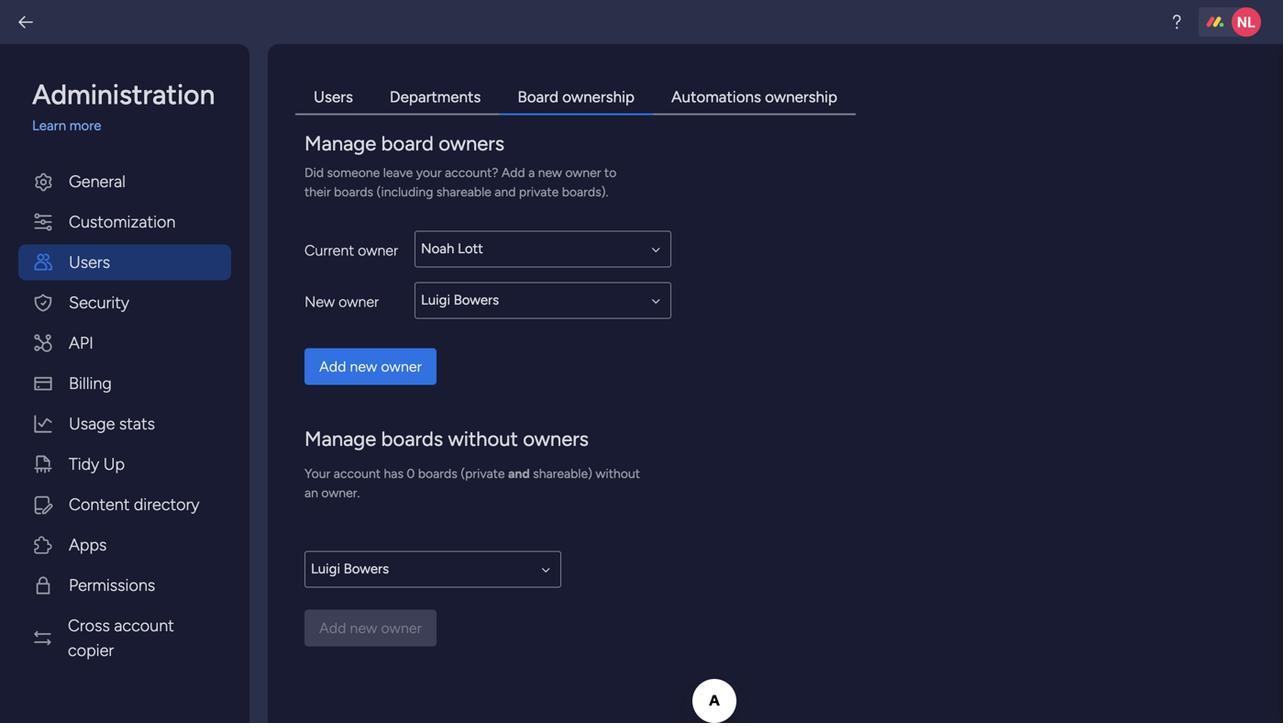 Task type: vqa. For each thing, say whether or not it's contained in the screenshot.
"Add new owner" button on the left of page
yes



Task type: describe. For each thing, give the bounding box(es) containing it.
users button
[[18, 245, 231, 280]]

2 vertical spatial boards
[[418, 466, 458, 481]]

new
[[305, 293, 335, 311]]

manage for manage boards without owners
[[305, 427, 377, 451]]

up
[[104, 454, 125, 474]]

account?
[[445, 165, 499, 180]]

current owner
[[305, 242, 398, 259]]

boards inside manage board owners did someone leave your account? add a new owner to their boards (including shareable and private boards).
[[334, 184, 374, 200]]

cross account copier
[[68, 616, 174, 660]]

account for has
[[334, 466, 381, 481]]

automations
[[672, 88, 762, 106]]

your
[[416, 165, 442, 180]]

cross account copier button
[[18, 608, 231, 669]]

tidy
[[69, 454, 99, 474]]

content directory
[[69, 495, 200, 514]]

usage
[[69, 414, 115, 434]]

new inside manage board owners did someone leave your account? add a new owner to their boards (including shareable and private boards).
[[538, 165, 563, 180]]

directory
[[134, 495, 200, 514]]

new owner
[[305, 293, 379, 311]]

leave
[[383, 165, 413, 180]]

shareable
[[437, 184, 492, 200]]

billing button
[[18, 366, 231, 402]]

shareable)
[[533, 466, 593, 481]]

and inside manage board owners did someone leave your account? add a new owner to their boards (including shareable and private boards).
[[495, 184, 516, 200]]

owner right new
[[339, 293, 379, 311]]

board ownership link
[[500, 81, 653, 115]]

owners inside manage board owners did someone leave your account? add a new owner to their boards (including shareable and private boards).
[[439, 131, 505, 156]]

usage stats
[[69, 414, 155, 434]]

without inside shareable) without an owner.
[[596, 466, 641, 481]]

current
[[305, 242, 354, 259]]

board
[[518, 88, 559, 106]]

automations ownership
[[672, 88, 838, 106]]

add inside manage board owners did someone leave your account? add a new owner to their boards (including shareable and private boards).
[[502, 165, 526, 180]]

permissions button
[[18, 568, 231, 603]]

1 vertical spatial boards
[[381, 427, 443, 451]]

manage for manage board owners did someone leave your account? add a new owner to their boards (including shareable and private boards).
[[305, 131, 377, 156]]

your
[[305, 466, 331, 481]]

0
[[407, 466, 415, 481]]

(including
[[377, 184, 434, 200]]

add new owner button
[[305, 348, 437, 385]]

new inside button
[[350, 358, 378, 375]]

usage stats button
[[18, 406, 231, 442]]

your account has 0 boards (private and
[[305, 466, 530, 481]]

did
[[305, 165, 324, 180]]

users link
[[296, 81, 372, 115]]

someone
[[327, 165, 380, 180]]

their
[[305, 184, 331, 200]]

search team members text field for current owner
[[415, 231, 672, 268]]

a
[[529, 165, 535, 180]]

tidy up button
[[18, 446, 231, 482]]

billing
[[69, 374, 112, 393]]

administration learn more
[[32, 78, 215, 134]]

content directory button
[[18, 487, 231, 523]]



Task type: locate. For each thing, give the bounding box(es) containing it.
users up did
[[314, 88, 353, 106]]

boards).
[[562, 184, 609, 200]]

1 vertical spatial search team members text field
[[415, 282, 672, 319]]

api button
[[18, 325, 231, 361]]

2 search team members text field from the top
[[415, 282, 672, 319]]

departments
[[390, 88, 481, 106]]

0 vertical spatial and
[[495, 184, 516, 200]]

1 horizontal spatial add
[[502, 165, 526, 180]]

0 vertical spatial users
[[314, 88, 353, 106]]

1 horizontal spatial without
[[596, 466, 641, 481]]

None text field
[[415, 231, 672, 268]]

owners up shareable)
[[523, 427, 589, 451]]

copier
[[68, 641, 114, 660]]

1 vertical spatial new
[[350, 358, 378, 375]]

account down permissions button
[[114, 616, 174, 636]]

owner.
[[322, 485, 360, 501]]

has
[[384, 466, 404, 481]]

boards
[[334, 184, 374, 200], [381, 427, 443, 451], [418, 466, 458, 481]]

0 vertical spatial search team members text field
[[415, 231, 672, 268]]

boards right 0
[[418, 466, 458, 481]]

None text field
[[415, 282, 672, 319], [305, 551, 562, 588], [415, 282, 672, 319], [305, 551, 562, 588]]

0 horizontal spatial account
[[114, 616, 174, 636]]

2 ownership from the left
[[766, 88, 838, 106]]

users
[[314, 88, 353, 106], [69, 252, 110, 272]]

learn more link
[[32, 116, 231, 136]]

manage boards without owners
[[305, 427, 589, 451]]

security
[[69, 293, 129, 312]]

ownership for automations ownership
[[766, 88, 838, 106]]

more
[[70, 117, 101, 134]]

1 ownership from the left
[[563, 88, 635, 106]]

owners up account?
[[439, 131, 505, 156]]

administration
[[32, 78, 215, 111]]

search team members text field for new owner
[[415, 282, 672, 319]]

ownership for board ownership
[[563, 88, 635, 106]]

owners
[[439, 131, 505, 156], [523, 427, 589, 451]]

new right a
[[538, 165, 563, 180]]

1 manage from the top
[[305, 131, 377, 156]]

manage board owners did someone leave your account? add a new owner to their boards (including shareable and private boards).
[[305, 131, 617, 200]]

add
[[502, 165, 526, 180], [319, 358, 346, 375]]

general button
[[18, 164, 231, 200]]

new
[[538, 165, 563, 180], [350, 358, 378, 375]]

1 vertical spatial without
[[596, 466, 641, 481]]

owner right current
[[358, 242, 398, 259]]

board
[[381, 131, 434, 156]]

manage up 'someone'
[[305, 131, 377, 156]]

without
[[448, 427, 518, 451], [596, 466, 641, 481]]

add inside button
[[319, 358, 346, 375]]

cross
[[68, 616, 110, 636]]

noah lott image
[[1233, 7, 1262, 37]]

0 horizontal spatial ownership
[[563, 88, 635, 106]]

boards down 'someone'
[[334, 184, 374, 200]]

0 horizontal spatial add
[[319, 358, 346, 375]]

account inside cross account copier
[[114, 616, 174, 636]]

back to workspace image
[[17, 13, 35, 31]]

2 manage from the top
[[305, 427, 377, 451]]

owner
[[566, 165, 602, 180], [358, 242, 398, 259], [339, 293, 379, 311], [381, 358, 422, 375]]

manage up your
[[305, 427, 377, 451]]

1 vertical spatial owners
[[523, 427, 589, 451]]

boards up 0
[[381, 427, 443, 451]]

tidy up
[[69, 454, 125, 474]]

Search team members text field
[[415, 231, 672, 268], [415, 282, 672, 319]]

0 horizontal spatial without
[[448, 427, 518, 451]]

an
[[305, 485, 318, 501]]

new down new owner at left top
[[350, 358, 378, 375]]

1 vertical spatial users
[[69, 252, 110, 272]]

general
[[69, 172, 126, 191]]

1 horizontal spatial ownership
[[766, 88, 838, 106]]

customization
[[69, 212, 176, 232]]

without right shareable)
[[596, 466, 641, 481]]

0 horizontal spatial users
[[69, 252, 110, 272]]

apps button
[[18, 527, 231, 563]]

add left a
[[502, 165, 526, 180]]

1 horizontal spatial new
[[538, 165, 563, 180]]

0 vertical spatial add
[[502, 165, 526, 180]]

customization button
[[18, 204, 231, 240]]

add down new owner at left top
[[319, 358, 346, 375]]

0 vertical spatial manage
[[305, 131, 377, 156]]

owner inside button
[[381, 358, 422, 375]]

1 vertical spatial account
[[114, 616, 174, 636]]

and right (private
[[508, 466, 530, 481]]

departments link
[[372, 81, 500, 115]]

0 vertical spatial boards
[[334, 184, 374, 200]]

0 horizontal spatial new
[[350, 358, 378, 375]]

to
[[605, 165, 617, 180]]

0 vertical spatial owners
[[439, 131, 505, 156]]

stats
[[119, 414, 155, 434]]

0 vertical spatial account
[[334, 466, 381, 481]]

apps
[[69, 535, 107, 555]]

1 horizontal spatial account
[[334, 466, 381, 481]]

ownership right board
[[563, 88, 635, 106]]

add new owner
[[319, 358, 422, 375]]

security button
[[18, 285, 231, 321]]

account for copier
[[114, 616, 174, 636]]

0 horizontal spatial owners
[[439, 131, 505, 156]]

automations ownership link
[[653, 81, 856, 115]]

permissions
[[69, 575, 155, 595]]

and left private
[[495, 184, 516, 200]]

0 vertical spatial without
[[448, 427, 518, 451]]

owner inside manage board owners did someone leave your account? add a new owner to their boards (including shareable and private boards).
[[566, 165, 602, 180]]

board ownership
[[518, 88, 635, 106]]

without up (private
[[448, 427, 518, 451]]

and
[[495, 184, 516, 200], [508, 466, 530, 481]]

manage
[[305, 131, 377, 156], [305, 427, 377, 451]]

1 vertical spatial and
[[508, 466, 530, 481]]

owner up boards). on the top of the page
[[566, 165, 602, 180]]

ownership
[[563, 88, 635, 106], [766, 88, 838, 106]]

private
[[519, 184, 559, 200]]

owner up manage boards without owners
[[381, 358, 422, 375]]

Search team members text field
[[305, 551, 562, 588]]

users up security
[[69, 252, 110, 272]]

shareable) without an owner.
[[305, 466, 641, 501]]

account
[[334, 466, 381, 481], [114, 616, 174, 636]]

(private
[[461, 466, 505, 481]]

help image
[[1168, 13, 1187, 31]]

ownership right the "automations"
[[766, 88, 838, 106]]

learn
[[32, 117, 66, 134]]

0 vertical spatial new
[[538, 165, 563, 180]]

1 horizontal spatial owners
[[523, 427, 589, 451]]

1 horizontal spatial users
[[314, 88, 353, 106]]

1 vertical spatial manage
[[305, 427, 377, 451]]

manage inside manage board owners did someone leave your account? add a new owner to their boards (including shareable and private boards).
[[305, 131, 377, 156]]

users inside button
[[69, 252, 110, 272]]

1 search team members text field from the top
[[415, 231, 672, 268]]

account up owner.
[[334, 466, 381, 481]]

1 vertical spatial add
[[319, 358, 346, 375]]

api
[[69, 333, 94, 353]]

content
[[69, 495, 130, 514]]



